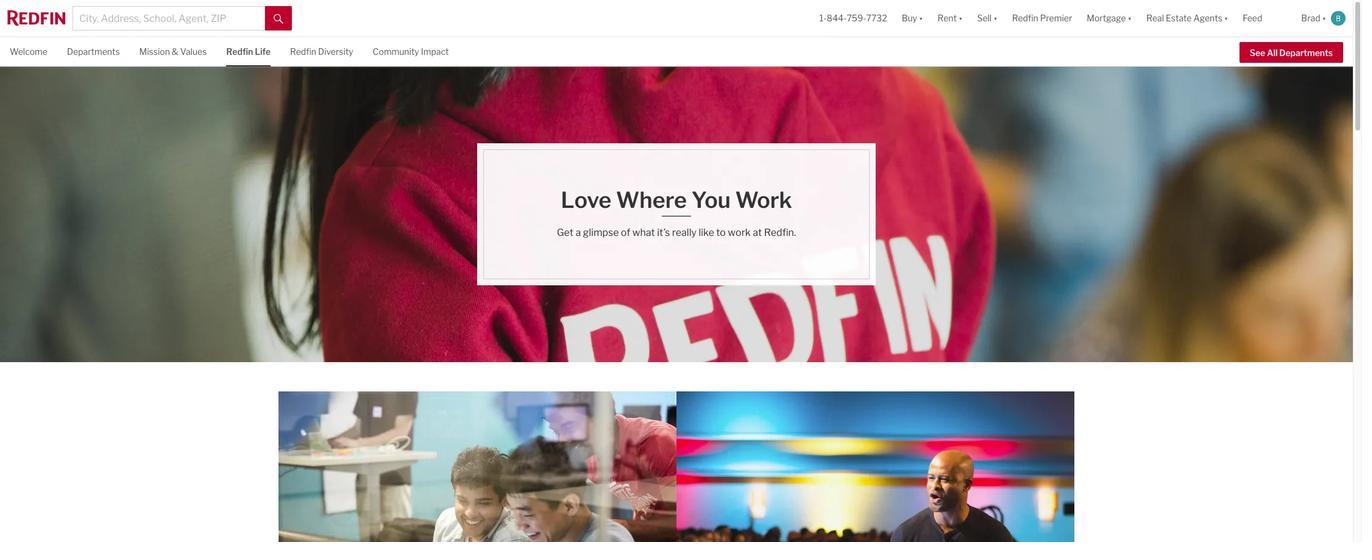 Task type: describe. For each thing, give the bounding box(es) containing it.
mortgage ▾
[[1087, 13, 1132, 23]]

user photo image
[[1332, 11, 1346, 26]]

▾ for rent ▾
[[959, 13, 963, 23]]

0 horizontal spatial departments
[[67, 46, 120, 57]]

it's
[[657, 227, 670, 238]]

7732
[[867, 13, 888, 23]]

feed button
[[1236, 0, 1295, 37]]

▾ for mortgage ▾
[[1128, 13, 1132, 23]]

get a glimpse of what it's really like to work at redfin.
[[557, 227, 796, 238]]

a
[[576, 227, 581, 238]]

love
[[561, 187, 612, 213]]

▾ inside real estate agents ▾ link
[[1225, 13, 1229, 23]]

▾ for sell ▾
[[994, 13, 998, 23]]

redfin life
[[226, 46, 271, 57]]

where
[[616, 187, 687, 213]]

at
[[753, 227, 762, 238]]

▾ for buy ▾
[[919, 13, 923, 23]]

real estate agents ▾ button
[[1140, 0, 1236, 37]]

rent ▾ button
[[938, 0, 963, 37]]

community impact link
[[373, 37, 449, 65]]

▾ for brad ▾
[[1323, 13, 1327, 23]]

buy ▾
[[902, 13, 923, 23]]

mortgage ▾ button
[[1087, 0, 1132, 37]]

of
[[621, 227, 631, 238]]

all
[[1267, 47, 1278, 58]]

values
[[180, 46, 207, 57]]

real estate agents ▾ link
[[1147, 0, 1229, 37]]

sell ▾
[[978, 13, 998, 23]]

welcome link
[[10, 37, 48, 65]]

premier
[[1041, 13, 1073, 23]]

real estate agents ▾
[[1147, 13, 1229, 23]]

redfin for redfin diversity
[[290, 46, 316, 57]]

real
[[1147, 13, 1165, 23]]

sell ▾ button
[[978, 0, 998, 37]]

departments link
[[67, 37, 120, 65]]

brad
[[1302, 13, 1321, 23]]

estate
[[1166, 13, 1192, 23]]

sell ▾ button
[[970, 0, 1005, 37]]

brad ▾
[[1302, 13, 1327, 23]]

redfin diversity
[[290, 46, 353, 57]]

what
[[633, 227, 655, 238]]

mortgage ▾ button
[[1080, 0, 1140, 37]]

redfin.
[[764, 227, 796, 238]]

feed
[[1243, 13, 1263, 23]]

you
[[692, 187, 731, 213]]

mission & values link
[[139, 37, 207, 65]]

&
[[172, 46, 178, 57]]



Task type: vqa. For each thing, say whether or not it's contained in the screenshot.
Agents at the top
yes



Task type: locate. For each thing, give the bounding box(es) containing it.
1 horizontal spatial redfin
[[290, 46, 316, 57]]

departments
[[67, 46, 120, 57], [1280, 47, 1333, 58]]

▾ inside mortgage ▾ dropdown button
[[1128, 13, 1132, 23]]

▾ inside buy ▾ dropdown button
[[919, 13, 923, 23]]

mortgage
[[1087, 13, 1127, 23]]

2 ▾ from the left
[[959, 13, 963, 23]]

redfin left premier
[[1012, 13, 1039, 23]]

redfin inside redfin diversity 'link'
[[290, 46, 316, 57]]

work
[[728, 227, 751, 238]]

submit search image
[[274, 14, 284, 24]]

get
[[557, 227, 574, 238]]

1-
[[820, 13, 827, 23]]

departments inside "button"
[[1280, 47, 1333, 58]]

redfin diversity link
[[290, 37, 353, 65]]

to
[[717, 227, 726, 238]]

1 horizontal spatial departments
[[1280, 47, 1333, 58]]

see all departments
[[1250, 47, 1333, 58]]

6 ▾ from the left
[[1323, 13, 1327, 23]]

mission
[[139, 46, 170, 57]]

redfin for redfin premier
[[1012, 13, 1039, 23]]

life
[[255, 46, 271, 57]]

sell
[[978, 13, 992, 23]]

buy ▾ button
[[902, 0, 923, 37]]

community impact
[[373, 46, 449, 57]]

buy ▾ button
[[895, 0, 931, 37]]

redfin life link
[[226, 37, 271, 65]]

759-
[[847, 13, 867, 23]]

see
[[1250, 47, 1266, 58]]

mission & values
[[139, 46, 207, 57]]

rent ▾
[[938, 13, 963, 23]]

see all departments button
[[1240, 42, 1344, 63]]

5 ▾ from the left
[[1225, 13, 1229, 23]]

community
[[373, 46, 419, 57]]

▾ right rent
[[959, 13, 963, 23]]

impact
[[421, 46, 449, 57]]

1-844-759-7732
[[820, 13, 888, 23]]

like
[[699, 227, 715, 238]]

▾ right buy
[[919, 13, 923, 23]]

rent
[[938, 13, 957, 23]]

redfin inside button
[[1012, 13, 1039, 23]]

redfin premier button
[[1005, 0, 1080, 37]]

redfin left 'diversity'
[[290, 46, 316, 57]]

▾ inside rent ▾ dropdown button
[[959, 13, 963, 23]]

1-844-759-7732 link
[[820, 13, 888, 23]]

welcome
[[10, 46, 48, 57]]

1 ▾ from the left
[[919, 13, 923, 23]]

3 ▾ from the left
[[994, 13, 998, 23]]

0 horizontal spatial redfin
[[226, 46, 253, 57]]

▾ right sell at the top of page
[[994, 13, 998, 23]]

▾ right mortgage
[[1128, 13, 1132, 23]]

redfin premier
[[1012, 13, 1073, 23]]

▾ right the agents
[[1225, 13, 1229, 23]]

diversity
[[318, 46, 353, 57]]

glimpse
[[583, 227, 619, 238]]

rent ▾ button
[[931, 0, 970, 37]]

4 ▾ from the left
[[1128, 13, 1132, 23]]

love where you work
[[561, 187, 792, 213]]

redfin
[[1012, 13, 1039, 23], [226, 46, 253, 57], [290, 46, 316, 57]]

844-
[[827, 13, 847, 23]]

City, Address, School, Agent, ZIP search field
[[73, 6, 265, 30]]

redfin left life at top left
[[226, 46, 253, 57]]

work
[[736, 187, 792, 213]]

▾ inside sell ▾ dropdown button
[[994, 13, 998, 23]]

really
[[672, 227, 697, 238]]

buy
[[902, 13, 918, 23]]

redfin for redfin life
[[226, 46, 253, 57]]

2 horizontal spatial redfin
[[1012, 13, 1039, 23]]

agents
[[1194, 13, 1223, 23]]

▾
[[919, 13, 923, 23], [959, 13, 963, 23], [994, 13, 998, 23], [1128, 13, 1132, 23], [1225, 13, 1229, 23], [1323, 13, 1327, 23]]

▾ right brad
[[1323, 13, 1327, 23]]



